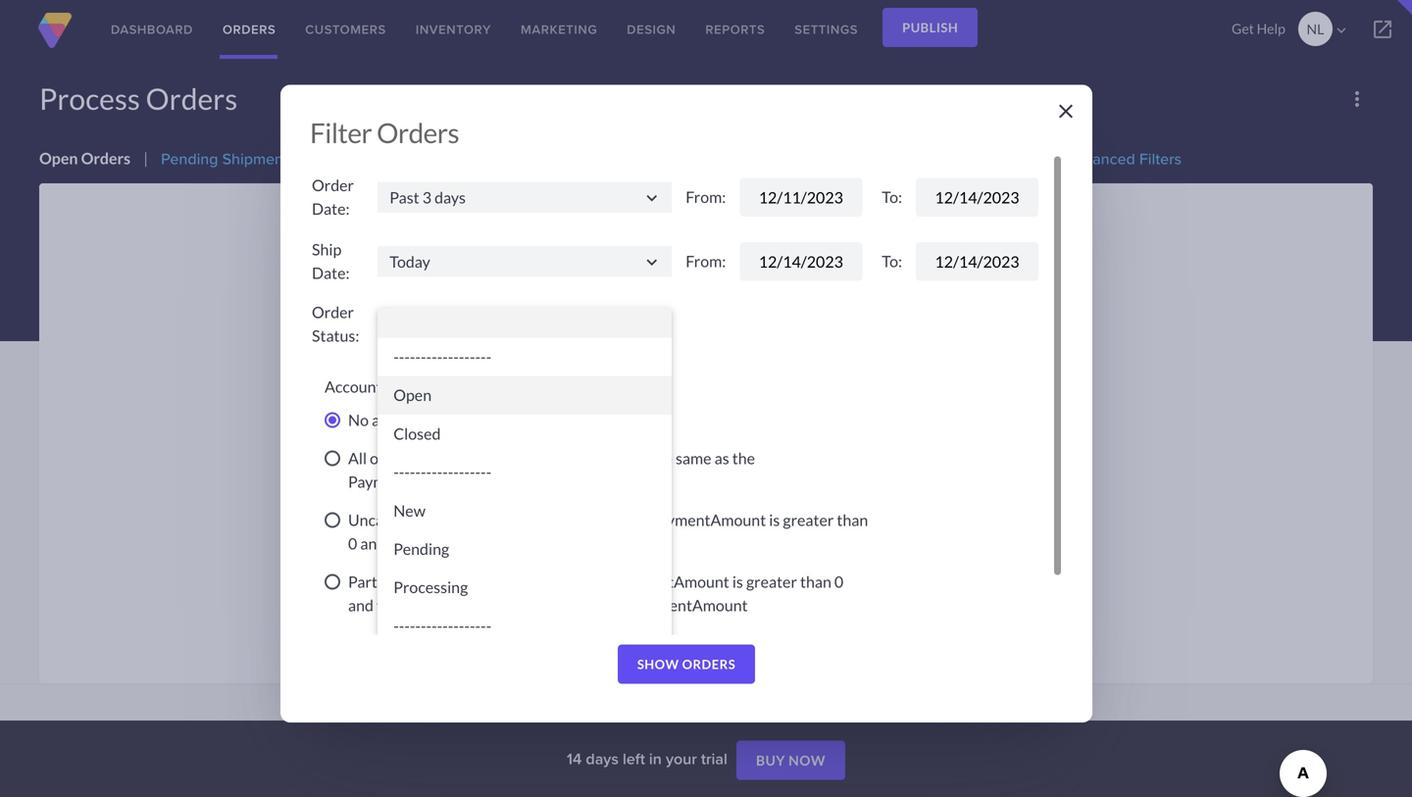 Task type: locate. For each thing, give the bounding box(es) containing it.
0 horizontal spatial all
[[348, 449, 367, 468]]

oops! you don't have any orders yet. image
[[618, 410, 814, 606]]

more
[[710, 332, 746, 355]]

0 vertical spatial open
[[39, 149, 78, 168]]

orders for process
[[667, 255, 750, 290]]


[[642, 188, 662, 208], [642, 252, 662, 272]]


[[1371, 18, 1395, 41]]

open for open orders
[[39, 149, 78, 168]]

2 order from the top
[[312, 302, 354, 322]]

and
[[861, 307, 888, 327], [360, 534, 386, 553], [348, 596, 374, 615]]

payments: inside uncaptured payments: all orders where the paymentamount is greater than 0 and the paymentreceived is 0
[[433, 510, 505, 529]]

advanced filters link
[[1066, 147, 1182, 170]]

process
[[39, 81, 140, 116], [563, 255, 662, 290]]

payments: for uncaptured
[[433, 510, 505, 529]]

where up less
[[541, 572, 584, 591]]

1 vertical spatial ------------------
[[394, 463, 492, 482]]

order down filter
[[312, 176, 354, 195]]

marketing
[[521, 20, 598, 39]]

1 vertical spatial 
[[642, 252, 662, 272]]

0 vertical spatial process
[[39, 81, 140, 116]]

partial payments: all orders where the paymentamount is greater than 0 and the paymentreceived is less than the paymentamount
[[348, 572, 844, 615]]

paymentamount down as
[[650, 510, 766, 529]]

paymentamount
[[491, 449, 607, 468], [650, 510, 766, 529], [613, 572, 730, 591], [632, 596, 748, 615]]

0 horizontal spatial open
[[39, 149, 78, 168]]

0 vertical spatial than
[[837, 510, 868, 529]]

2 vertical spatial and
[[348, 596, 374, 615]]

2  from the top
[[642, 252, 662, 272]]

to: for ship date:
[[882, 252, 902, 271]]

all right the processing
[[471, 572, 490, 591]]

than
[[837, 510, 868, 529], [800, 572, 832, 591], [572, 596, 603, 615]]

order inside order status:
[[312, 302, 354, 322]]

None text field
[[378, 182, 672, 213], [740, 242, 862, 281], [378, 246, 672, 277], [378, 182, 672, 213], [740, 242, 862, 281], [378, 246, 672, 277]]

 for ship date:
[[642, 252, 662, 272]]

1 order from the top
[[312, 176, 354, 195]]

all
[[348, 449, 367, 468], [508, 510, 526, 529], [471, 572, 490, 591]]

date: down the ship
[[312, 263, 350, 283]]

show orders link
[[618, 645, 755, 684]]

2 to: from the top
[[882, 252, 902, 271]]

0 vertical spatial to:
[[882, 187, 902, 207]]

show
[[637, 657, 679, 673]]

ship
[[312, 240, 342, 259]]

paymentreceived
[[348, 472, 472, 491], [415, 534, 538, 553], [403, 596, 526, 615]]

0 vertical spatial paymentreceived
[[348, 472, 472, 491]]

can
[[794, 307, 820, 327]]

| down process orders
[[143, 149, 148, 168]]

1 vertical spatial order
[[312, 302, 354, 322]]

status:
[[312, 326, 359, 345]]

orders up "this"
[[667, 255, 750, 290]]

0 vertical spatial greater
[[783, 510, 834, 529]]

2 vertical spatial all
[[471, 572, 490, 591]]

orders left start
[[510, 307, 558, 327]]

3 ------------------ from the top
[[394, 616, 492, 636]]

the down uncaptured payments: all orders where the paymentamount is greater than 0 and the paymentreceived is 0
[[587, 572, 610, 591]]

all inside "partial payments: all orders where the paymentamount is greater than 0 and the paymentreceived is less than the paymentamount"
[[471, 572, 490, 591]]

greater inside uncaptured payments: all orders where the paymentamount is greater than 0 and the paymentreceived is 0
[[783, 510, 834, 529]]

paymentreceived inside uncaptured payments: all orders where the paymentamount is greater than 0 and the paymentreceived is 0
[[415, 534, 538, 553]]

1 horizontal spatial all
[[471, 572, 490, 591]]

------------------ down the processing
[[394, 616, 492, 636]]

orders right filter
[[377, 116, 459, 149]]

orders right show
[[682, 657, 736, 673]]

than for uncaptured payments: all orders where the paymentamount is greater than 0 and the paymentreceived is 0
[[837, 510, 868, 529]]

and left edit in the top right of the page
[[861, 307, 888, 327]]

the
[[465, 449, 488, 468], [650, 449, 673, 468], [733, 449, 755, 468], [624, 510, 647, 529], [389, 534, 412, 553], [587, 572, 610, 591], [377, 596, 400, 615], [606, 596, 629, 615]]

 for order date:
[[642, 188, 662, 208]]

1 vertical spatial pending
[[394, 540, 449, 559]]

learn
[[667, 332, 706, 355]]

date: for order
[[312, 199, 350, 218]]

date:
[[312, 199, 350, 218], [312, 263, 350, 283]]

accounting
[[372, 410, 447, 429]]

filters
[[1140, 147, 1182, 170]]

where up more
[[715, 307, 761, 327]]

1 vertical spatial process
[[563, 255, 662, 290]]

greater inside "partial payments: all orders where the paymentamount is greater than 0 and the paymentreceived is less than the paymentamount"
[[746, 572, 797, 591]]

help
[[1257, 20, 1286, 37]]

paymentreceived up the processing
[[415, 534, 538, 553]]

2 horizontal spatial 0
[[835, 572, 844, 591]]

2 vertical spatial ------------------
[[394, 616, 492, 636]]

pending for pending shipment
[[161, 147, 218, 170]]

restrictions
[[450, 410, 529, 429]]

2 vertical spatial than
[[572, 596, 603, 615]]

greater for partial payments: all orders where the paymentamount is greater than 0 and the paymentreceived is less than the paymentamount
[[746, 572, 797, 591]]

all inside uncaptured payments: all orders where the paymentamount is greater than 0 and the paymentreceived is 0
[[508, 510, 526, 529]]

closed
[[394, 424, 441, 443]]

1 vertical spatial than
[[800, 572, 832, 591]]

0 vertical spatial payments:
[[433, 510, 505, 529]]

0 vertical spatial pending
[[161, 147, 218, 170]]

------------------ down once
[[394, 347, 492, 366]]

1 horizontal spatial pending
[[394, 540, 449, 559]]

1 to: from the top
[[882, 187, 902, 207]]

from: for order date:
[[686, 187, 726, 207]]

0 horizontal spatial |
[[143, 149, 148, 168]]

from:
[[686, 187, 726, 207], [686, 252, 726, 271]]

orders up pending shipment link
[[146, 81, 238, 116]]

as
[[715, 449, 729, 468]]

filter orders
[[310, 116, 459, 149]]

where down closed
[[418, 449, 462, 468]]

process up rolling
[[563, 255, 662, 290]]

orders down closed
[[370, 449, 415, 468]]

all for partial
[[471, 572, 490, 591]]

where
[[715, 307, 761, 327], [418, 449, 462, 468], [578, 510, 621, 529], [541, 572, 584, 591]]

paymentreceived up new
[[348, 472, 472, 491]]

1 vertical spatial to:
[[882, 252, 902, 271]]

inventory
[[416, 20, 491, 39]]

where down all orders where the paymentamount is not the same as the paymentreceived
[[578, 510, 621, 529]]

publish button
[[883, 8, 978, 47]]

| left advanced
[[1048, 149, 1053, 168]]

reports
[[706, 20, 765, 39]]

1 vertical spatial payments:
[[397, 572, 468, 591]]

2 from: from the top
[[686, 252, 726, 271]]

and inside uncaptured payments: all orders where the paymentamount is greater than 0 and the paymentreceived is 0
[[360, 534, 386, 553]]

1  from the top
[[642, 188, 662, 208]]

1 vertical spatial all
[[508, 510, 526, 529]]

buy now
[[756, 752, 826, 769]]

1 vertical spatial greater
[[746, 572, 797, 591]]

dashboard
[[111, 20, 193, 39]]

orders inside "partial payments: all orders where the paymentamount is greater than 0 and the paymentreceived is less than the paymentamount"
[[493, 572, 538, 591]]

1 horizontal spatial than
[[800, 572, 832, 591]]

and down partial
[[348, 596, 374, 615]]

is
[[700, 307, 712, 327], [610, 449, 621, 468], [769, 510, 780, 529], [541, 534, 552, 553], [733, 572, 743, 591], [529, 596, 540, 615]]

date: up the ship
[[312, 199, 350, 218]]

where inside "partial payments: all orders where the paymentamount is greater than 0 and the paymentreceived is less than the paymentamount"
[[541, 572, 584, 591]]

than inside uncaptured payments: all orders where the paymentamount is greater than 0 and the paymentreceived is 0
[[837, 510, 868, 529]]

payments: right new
[[433, 510, 505, 529]]

2 date: from the top
[[312, 263, 350, 283]]

paymentamount down restrictions
[[491, 449, 607, 468]]

0 horizontal spatial than
[[572, 596, 603, 615]]

pending left shipment
[[161, 147, 218, 170]]

0 horizontal spatial process
[[39, 81, 140, 116]]

order up status:
[[312, 302, 354, 322]]

in
[[756, 255, 779, 290]]

no accounting restrictions
[[348, 410, 529, 429]]

0 horizontal spatial 0
[[348, 534, 357, 553]]

------------------ down closed
[[394, 463, 492, 482]]

0 inside "partial payments: all orders where the paymentamount is greater than 0 and the paymentreceived is less than the paymentamount"
[[835, 572, 844, 591]]

rolling
[[600, 307, 646, 327]]

1 horizontal spatial open
[[394, 386, 432, 405]]

paymentreceived for uncaptured
[[415, 534, 538, 553]]

advanced
[[1066, 147, 1136, 170]]

0 vertical spatial 
[[642, 188, 662, 208]]

once orders start rolling in, this is where you can view and edit them. learn more
[[468, 307, 964, 355]]

0 horizontal spatial pending
[[161, 147, 218, 170]]

this
[[670, 307, 697, 327]]

orders
[[667, 255, 750, 290], [510, 307, 558, 327], [370, 449, 415, 468], [529, 510, 575, 529], [493, 572, 538, 591]]

greater for uncaptured payments: all orders where the paymentamount is greater than 0 and the paymentreceived is 0
[[783, 510, 834, 529]]

all down all orders where the paymentamount is not the same as the paymentreceived
[[508, 510, 526, 529]]

order for order date:
[[312, 176, 354, 195]]

shipment
[[222, 147, 288, 170]]

1 from: from the top
[[686, 187, 726, 207]]

1 vertical spatial from:
[[686, 252, 726, 271]]

1 horizontal spatial |
[[1048, 149, 1053, 168]]

from: up process orders in a snap.
[[686, 187, 726, 207]]

1 date: from the top
[[312, 199, 350, 218]]

1 vertical spatial open
[[394, 386, 432, 405]]

is inside the once orders start rolling in, this is where you can view and edit them. learn more
[[700, 307, 712, 327]]

greater
[[783, 510, 834, 529], [746, 572, 797, 591]]

the right less
[[606, 596, 629, 615]]

learn more link
[[667, 332, 765, 355]]

1 vertical spatial and
[[360, 534, 386, 553]]

process for process orders
[[39, 81, 140, 116]]

orders inside the once orders start rolling in, this is where you can view and edit them. learn more
[[510, 307, 558, 327]]

to: for order date:
[[882, 187, 902, 207]]

pending
[[161, 147, 218, 170], [394, 540, 449, 559]]

2 ------------------ from the top
[[394, 463, 492, 482]]

and for less
[[348, 596, 374, 615]]


[[1333, 22, 1351, 39]]

pending up the processing
[[394, 540, 449, 559]]

orders right the processing
[[493, 572, 538, 591]]

orders for open orders
[[81, 149, 131, 168]]

1 vertical spatial paymentreceived
[[415, 534, 538, 553]]

1 horizontal spatial process
[[563, 255, 662, 290]]

orders inside uncaptured payments: all orders where the paymentamount is greater than 0 and the paymentreceived is 0
[[529, 510, 575, 529]]

you
[[764, 307, 791, 327]]

1 vertical spatial date:
[[312, 263, 350, 283]]

buy
[[756, 752, 786, 769]]

2 horizontal spatial than
[[837, 510, 868, 529]]

close
[[1054, 100, 1078, 123]]

the down partial
[[377, 596, 400, 615]]

0 vertical spatial order
[[312, 176, 354, 195]]

the right not
[[650, 449, 673, 468]]

paymentreceived left less
[[403, 596, 526, 615]]

process up open orders link on the top of the page
[[39, 81, 140, 116]]

orders
[[223, 20, 276, 39], [146, 81, 238, 116], [377, 116, 459, 149], [81, 149, 131, 168], [682, 657, 736, 673]]

partial
[[348, 572, 394, 591]]

2 horizontal spatial all
[[508, 510, 526, 529]]

|
[[143, 149, 148, 168], [1048, 149, 1053, 168]]

paymentreceived inside "partial payments: all orders where the paymentamount is greater than 0 and the paymentreceived is less than the paymentamount"
[[403, 596, 526, 615]]

and inside the once orders start rolling in, this is where you can view and edit them. learn more
[[861, 307, 888, 327]]

orders inside all orders where the paymentamount is not the same as the paymentreceived
[[370, 449, 415, 468]]

and down uncaptured
[[360, 534, 386, 553]]

0 vertical spatial all
[[348, 449, 367, 468]]

paymentamount up show orders link
[[632, 596, 748, 615]]

payments: right partial
[[397, 572, 468, 591]]

them.
[[923, 307, 964, 327]]

payments: inside "partial payments: all orders where the paymentamount is greater than 0 and the paymentreceived is less than the paymentamount"
[[397, 572, 468, 591]]

orders for filter orders
[[377, 116, 459, 149]]

orders left customers
[[223, 20, 276, 39]]

new
[[394, 501, 426, 520]]

the down restrictions
[[465, 449, 488, 468]]

now
[[789, 752, 826, 769]]

orders down all orders where the paymentamount is not the same as the paymentreceived
[[529, 510, 575, 529]]

all down no
[[348, 449, 367, 468]]

payments:
[[433, 510, 505, 529], [397, 572, 468, 591]]

and inside "partial payments: all orders where the paymentamount is greater than 0 and the paymentreceived is less than the paymentamount"
[[348, 596, 374, 615]]

0 vertical spatial and
[[861, 307, 888, 327]]

2 vertical spatial paymentreceived
[[403, 596, 526, 615]]

0 vertical spatial ------------------
[[394, 347, 492, 366]]

filter
[[310, 116, 372, 149]]

order status:
[[312, 302, 359, 345]]

order
[[312, 176, 354, 195], [312, 302, 354, 322]]

-
[[394, 347, 399, 366], [399, 347, 404, 366], [404, 347, 410, 366], [410, 347, 415, 366], [415, 347, 421, 366], [421, 347, 426, 366], [426, 347, 432, 366], [432, 347, 437, 366], [437, 347, 443, 366], [443, 347, 448, 366], [448, 347, 453, 366], [453, 347, 459, 366], [459, 347, 464, 366], [464, 347, 470, 366], [470, 347, 475, 366], [475, 347, 481, 366], [481, 347, 486, 366], [486, 347, 492, 366], [394, 463, 399, 482], [399, 463, 404, 482], [404, 463, 410, 482], [410, 463, 415, 482], [415, 463, 421, 482], [421, 463, 426, 482], [426, 463, 432, 482], [432, 463, 437, 482], [437, 463, 443, 482], [443, 463, 448, 482], [448, 463, 453, 482], [453, 463, 459, 482], [459, 463, 464, 482], [464, 463, 470, 482], [470, 463, 475, 482], [475, 463, 481, 482], [481, 463, 486, 482], [486, 463, 492, 482], [394, 616, 399, 636], [399, 616, 404, 636], [404, 616, 410, 636], [410, 616, 415, 636], [415, 616, 421, 636], [421, 616, 426, 636], [426, 616, 432, 636], [432, 616, 437, 636], [437, 616, 443, 636], [443, 616, 448, 636], [448, 616, 453, 636], [453, 616, 459, 636], [459, 616, 464, 636], [464, 616, 470, 636], [470, 616, 475, 636], [475, 616, 481, 636], [481, 616, 486, 636], [486, 616, 492, 636]]

open
[[39, 149, 78, 168], [394, 386, 432, 405]]

less
[[543, 596, 569, 615]]

and for 0
[[360, 534, 386, 553]]

from: up "this"
[[686, 252, 726, 271]]

from: for ship date:
[[686, 252, 726, 271]]

is inside all orders where the paymentamount is not the same as the paymentreceived
[[610, 449, 621, 468]]

publish
[[902, 20, 959, 35]]

to:
[[882, 187, 902, 207], [882, 252, 902, 271]]

orders down process orders
[[81, 149, 131, 168]]

0
[[348, 534, 357, 553], [555, 534, 564, 553], [835, 572, 844, 591]]

date: inside order date:
[[312, 199, 350, 218]]

------------------
[[394, 347, 492, 366], [394, 463, 492, 482], [394, 616, 492, 636]]

None text field
[[740, 178, 862, 217], [916, 178, 1039, 217], [916, 242, 1039, 281], [740, 178, 862, 217], [916, 178, 1039, 217], [916, 242, 1039, 281]]

0 vertical spatial date:
[[312, 199, 350, 218]]

pending shipment link
[[161, 147, 288, 170]]

no
[[348, 410, 369, 429]]

0 vertical spatial from:
[[686, 187, 726, 207]]



Task type: vqa. For each thing, say whether or not it's contained in the screenshot.
Site Key Value Here text field
no



Task type: describe. For each thing, give the bounding box(es) containing it.
nl
[[1307, 21, 1324, 37]]

accounting:
[[325, 377, 407, 396]]

customers
[[305, 20, 386, 39]]

paymentamount down uncaptured payments: all orders where the paymentamount is greater than 0 and the paymentreceived is 0
[[613, 572, 730, 591]]

open orders link
[[39, 149, 131, 168]]

edit
[[891, 307, 919, 327]]

orders for process orders
[[146, 81, 238, 116]]

ship date:
[[312, 240, 350, 283]]

the down uncaptured
[[389, 534, 412, 553]]

paymentamount inside uncaptured payments: all orders where the paymentamount is greater than 0 and the paymentreceived is 0
[[650, 510, 766, 529]]

design
[[627, 20, 676, 39]]

processing
[[394, 578, 468, 597]]

order for order status:
[[312, 302, 354, 322]]

process orders in a snap.
[[563, 255, 869, 290]]

all orders where the paymentamount is not the same as the paymentreceived
[[348, 449, 755, 491]]

in,
[[649, 307, 667, 327]]

view
[[823, 307, 857, 327]]

paymentreceived for partial
[[403, 596, 526, 615]]

get
[[1232, 20, 1254, 37]]

14
[[567, 747, 582, 770]]

where inside all orders where the paymentamount is not the same as the paymentreceived
[[418, 449, 462, 468]]

get help
[[1232, 20, 1286, 37]]

nl 
[[1307, 21, 1351, 39]]

order date:
[[312, 176, 354, 218]]

payments: for partial
[[397, 572, 468, 591]]

orders for all
[[370, 449, 415, 468]]

settings
[[795, 20, 858, 39]]

start
[[562, 307, 596, 327]]

than for partial payments: all orders where the paymentamount is greater than 0 and the paymentreceived is less than the paymentamount
[[800, 572, 832, 591]]

where inside the once orders start rolling in, this is where you can view and edit them. learn more
[[715, 307, 761, 327]]

paymentamount inside all orders where the paymentamount is not the same as the paymentreceived
[[491, 449, 607, 468]]

buy now link
[[737, 741, 846, 780]]

uncaptured payments: all orders where the paymentamount is greater than 0 and the paymentreceived is 0
[[348, 510, 868, 553]]

advanced filters
[[1066, 147, 1182, 170]]

orders for once
[[510, 307, 558, 327]]

and for more
[[861, 307, 888, 327]]

once
[[468, 307, 507, 327]]

open for open
[[394, 386, 432, 405]]

show orders
[[637, 657, 736, 673]]

process orders
[[39, 81, 238, 116]]

uncaptured
[[348, 510, 430, 529]]

paymentreceived inside all orders where the paymentamount is not the same as the paymentreceived
[[348, 472, 472, 491]]

succeed online with volusion's shopping cart software image
[[35, 13, 75, 48]]

open orders
[[39, 149, 131, 168]]

same
[[676, 449, 712, 468]]

snap.
[[805, 255, 869, 290]]

a
[[785, 255, 799, 290]]

all for uncaptured
[[508, 510, 526, 529]]

orders for show orders
[[682, 657, 736, 673]]

process for process orders in a snap.
[[563, 255, 662, 290]]

where inside uncaptured payments: all orders where the paymentamount is greater than 0 and the paymentreceived is 0
[[578, 510, 621, 529]]

0 for partial
[[835, 572, 844, 591]]

 link
[[1354, 0, 1412, 59]]

date: for ship
[[312, 263, 350, 283]]

1 | from the left
[[143, 149, 148, 168]]

not
[[624, 449, 647, 468]]

pending for pending
[[394, 540, 449, 559]]

1 horizontal spatial 0
[[555, 534, 564, 553]]

all inside all orders where the paymentamount is not the same as the paymentreceived
[[348, 449, 367, 468]]

pending shipment
[[161, 147, 288, 170]]

dashboard link
[[96, 0, 208, 59]]

the down not
[[624, 510, 647, 529]]

2 | from the left
[[1048, 149, 1053, 168]]

1 ------------------ from the top
[[394, 347, 492, 366]]

the right as
[[733, 449, 755, 468]]

0 for uncaptured
[[348, 534, 357, 553]]



